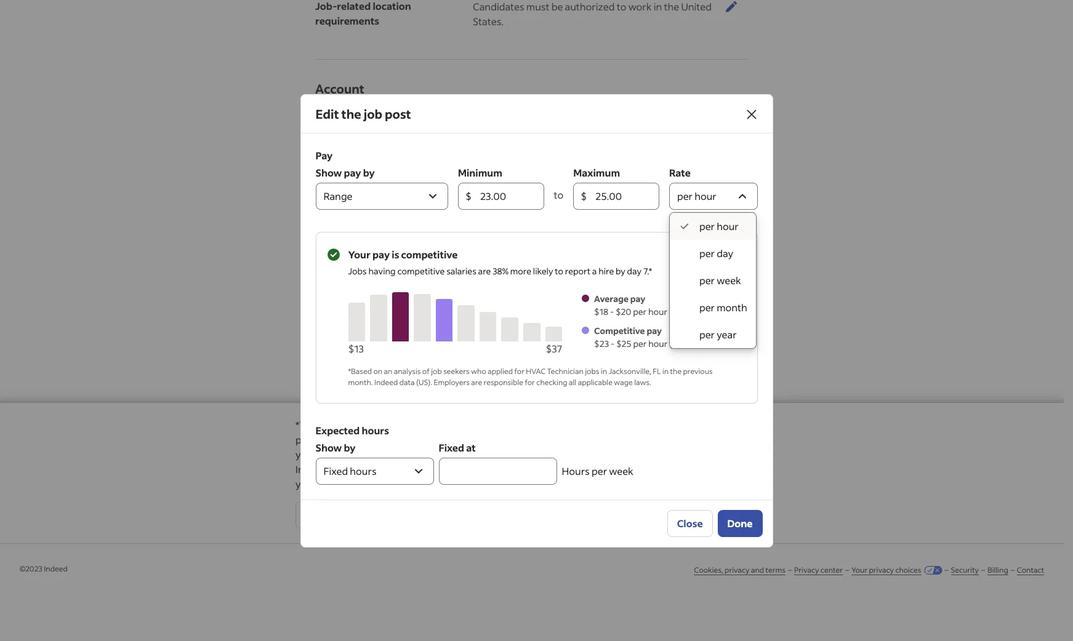 Task type: describe. For each thing, give the bounding box(es) containing it.
applications
[[543, 448, 599, 461]]

performance.
[[296, 434, 357, 446]]

this inside there are items above that need your attention to continue. pay supplemental pay types benefits hiring timeline for this job
[[439, 368, 453, 380]]

per hour option
[[670, 213, 756, 240]]

of inside *based on an analysis of job seekers who applied for hvac technician jobs in jacksonville, fl in the previous month. indeed data (us). employers are responsible for checking all applicable wage laws.
[[422, 367, 430, 376]]

post inside '*the numbers provided are estimates based on past performance and do not guarantee future performance. by selecting confirm, you agree that you have reviewed and edited this job post to reflect your requirements, and that this job will be posted and applications will be processed in accordance with indeed's'
[[696, 434, 716, 446]]

that up cookie policy privacy policy
[[404, 448, 423, 461]]

requirements
[[315, 14, 379, 27]]

indeed right about
[[418, 244, 451, 257]]

per inside popup button
[[677, 189, 693, 202]]

consent
[[582, 463, 619, 476]]

who
[[471, 367, 486, 376]]

hot
[[488, 179, 505, 192]]

how you heard about indeed
[[315, 244, 451, 257]]

laws.
[[634, 378, 651, 387]]

0 horizontal spatial be
[[477, 448, 488, 461]]

candidates
[[473, 0, 524, 13]]

timeline
[[391, 368, 423, 380]]

hour inside average pay $18 - $20 per hour (14% of jobs)
[[648, 306, 668, 317]]

your company name
[[315, 179, 412, 192]]

guarantee
[[645, 419, 693, 432]]

edit employees image
[[724, 211, 739, 226]]

3 – from the left
[[945, 566, 949, 575]]

you right how
[[339, 244, 357, 257]]

salaries
[[447, 265, 477, 277]]

applicable
[[578, 378, 613, 387]]

of up regarding
[[513, 463, 523, 476]]

edit phone number element
[[463, 140, 749, 168]]

your for your privacy choices
[[852, 566, 868, 575]]

and left the do
[[594, 419, 612, 432]]

are inside *based on an analysis of job seekers who applied for hvac technician jobs in jacksonville, fl in the previous month. indeed data (us). employers are responsible for checking all applicable wage laws.
[[471, 378, 482, 387]]

hire
[[599, 265, 614, 277]]

billing
[[988, 566, 1009, 575]]

all
[[569, 378, 577, 387]]

phone number
[[315, 146, 385, 159]]

per inside average pay $18 - $20 per hour (14% of jobs)
[[633, 306, 647, 317]]

expected
[[316, 424, 360, 437]]

account
[[315, 81, 365, 97]]

by inside the your pay is competitive jobs having competitive salaries are 38% more likely to report a hire by day 7.*
[[616, 265, 626, 277]]

terms of service
[[483, 463, 558, 476]]

indeed's
[[296, 463, 334, 476]]

1 horizontal spatial by
[[363, 166, 375, 179]]

per inside option
[[700, 220, 715, 232]]

close button
[[667, 510, 713, 537]]

1 vertical spatial privacy
[[794, 566, 819, 575]]

fl
[[653, 367, 661, 376]]

is
[[392, 248, 399, 261]]

per month
[[700, 301, 748, 314]]

©2023 indeed
[[20, 565, 68, 574]]

estimates
[[421, 419, 466, 432]]

maximum
[[574, 166, 620, 179]]

jobs) for competitive pay $23 - $25 per hour (12% of jobs)
[[699, 338, 719, 349]]

based
[[468, 419, 495, 432]]

in inside '*the numbers provided are estimates based on past performance and do not guarantee future performance. by selecting confirm, you agree that you have reviewed and edited this job post to reflect your requirements, and that this job will be posted and applications will be processed in accordance with indeed's'
[[680, 448, 689, 461]]

phone
[[315, 146, 346, 159]]

1 horizontal spatial for
[[514, 367, 525, 376]]

pay for your
[[373, 248, 390, 261]]

per hour inside per hour option
[[700, 220, 739, 232]]

security
[[951, 566, 979, 575]]

terms
[[483, 463, 511, 476]]

accordance
[[691, 448, 744, 461]]

billing link
[[988, 566, 1009, 575]]

range button
[[316, 183, 448, 210]]

united
[[681, 0, 712, 13]]

pay inside there are items above that need your attention to continue. pay supplemental pay types benefits hiring timeline for this job
[[424, 342, 439, 354]]

per inside competitive pay $23 - $25 per hour (12% of jobs)
[[633, 338, 647, 349]]

checking
[[537, 378, 568, 387]]

fixed for fixed hours
[[324, 465, 348, 478]]

Fixed at field
[[439, 458, 557, 485]]

jacksonville,
[[609, 367, 651, 376]]

hour inside option
[[717, 220, 739, 232]]

per year
[[700, 328, 737, 341]]

items
[[392, 314, 414, 326]]

$23
[[594, 338, 609, 349]]

1 – from the left
[[788, 566, 792, 575]]

you down based
[[456, 434, 473, 446]]

expected hours
[[316, 424, 389, 437]]

privacy policy link
[[400, 463, 462, 477]]

center
[[821, 566, 843, 575]]

benefits button
[[365, 355, 400, 368]]

performance
[[533, 419, 592, 432]]

reviewed
[[567, 434, 609, 446]]

by
[[359, 434, 371, 446]]

and up service
[[524, 448, 541, 461]]

edit
[[316, 106, 339, 122]]

0 horizontal spatial contact
[[315, 113, 353, 126]]

informing
[[666, 463, 711, 476]]

.
[[558, 463, 560, 476]]

for inside there are items above that need your attention to continue. pay supplemental pay types benefits hiring timeline for this job
[[425, 368, 437, 380]]

fixed hours button
[[316, 458, 434, 485]]

your inside '*the numbers provided are estimates based on past performance and do not guarantee future performance. by selecting confirm, you agree that you have reviewed and edited this job post to reflect your requirements, and that this job will be posted and applications will be processed in accordance with indeed's'
[[296, 448, 317, 461]]

continue.
[[557, 314, 595, 326]]

to right repair
[[554, 188, 564, 201]]

attention
[[505, 314, 544, 326]]

your privacy choices link
[[852, 566, 922, 575]]

2 horizontal spatial for
[[525, 378, 535, 387]]

the inside ". you consent to indeed informing a user that you have opened, viewed or made a decision regarding the user's application."
[[546, 478, 561, 491]]

your privacy choices
[[852, 566, 922, 575]]

employees
[[315, 211, 366, 224]]

Minimum field
[[480, 183, 537, 210]]

(12%
[[669, 338, 687, 349]]

at
[[466, 441, 476, 454]]

the inside *based on an analysis of job seekers who applied for hvac technician jobs in jacksonville, fl in the previous month. indeed data (us). employers are responsible for checking all applicable wage laws.
[[670, 367, 682, 376]]

$20
[[616, 306, 631, 317]]

icy hot ac repair
[[473, 179, 551, 192]]

responsible
[[484, 378, 523, 387]]

hvac
[[526, 367, 546, 376]]

rate list box
[[670, 213, 756, 348]]

you inside ". you consent to indeed informing a user that you have opened, viewed or made a decision regarding the user's application."
[[296, 478, 313, 491]]

in right fl
[[663, 367, 669, 376]]

cookie
[[336, 463, 368, 476]]

job up number
[[364, 106, 382, 122]]

1 vertical spatial this
[[661, 434, 678, 446]]

(us).
[[416, 378, 432, 387]]

pay inside edit the job post dialog
[[316, 149, 333, 162]]

0 vertical spatial privacy
[[400, 463, 433, 476]]

requirements,
[[319, 448, 382, 461]]

jobs) for average pay $18 - $20 per hour (14% of jobs)
[[699, 306, 719, 317]]

wage
[[614, 378, 633, 387]]

close image
[[744, 107, 759, 122]]

the inside candidates must be authorized to work in the united states.
[[664, 0, 679, 13]]

hour inside competitive pay $23 - $25 per hour (12% of jobs)
[[649, 338, 668, 349]]

are inside the your pay is competitive jobs having competitive salaries are 38% more likely to report a hire by day 7.*
[[478, 265, 491, 277]]

posted
[[490, 448, 522, 461]]

there are items above that need your attention to continue. pay supplemental pay types benefits hiring timeline for this job
[[350, 314, 595, 380]]

hours for fixed hours
[[350, 465, 377, 478]]

1 vertical spatial competitive
[[397, 265, 445, 277]]

edited
[[630, 434, 659, 446]]

work
[[629, 0, 652, 13]]

you
[[562, 463, 580, 476]]

terms of service link
[[483, 463, 558, 477]]

repair
[[522, 179, 551, 192]]

Maximum field
[[596, 183, 652, 210]]

per left edit how you heard about indeed image
[[700, 247, 715, 260]]

your for your pay is competitive jobs having competitive salaries are 38% more likely to report a hire by day 7.*
[[348, 248, 371, 261]]

week inside edit the job post dialog
[[609, 465, 634, 478]]

- for $25
[[611, 338, 615, 349]]

jobs
[[348, 265, 367, 277]]

per left month
[[700, 301, 715, 314]]

an
[[384, 367, 392, 376]]

(14%
[[669, 306, 687, 317]]

rate
[[669, 166, 691, 179]]

regarding
[[499, 478, 544, 491]]

4 – from the left
[[982, 566, 985, 575]]



Task type: vqa. For each thing, say whether or not it's contained in the screenshot.
Fixed at 'field'
yes



Task type: locate. For each thing, give the bounding box(es) containing it.
pay down phone number
[[344, 166, 361, 179]]

your pay is competitive jobs having competitive salaries are 38% more likely to report a hire by day 7.*
[[348, 248, 652, 277]]

that inside there are items above that need your attention to continue. pay supplemental pay types benefits hiring timeline for this job
[[443, 314, 460, 326]]

hours inside popup button
[[350, 465, 377, 478]]

privacy for and
[[725, 566, 750, 575]]

pay inside there are items above that need your attention to continue. pay supplemental pay types benefits hiring timeline for this job
[[365, 329, 380, 341]]

jobs) inside competitive pay $23 - $25 per hour (12% of jobs)
[[699, 338, 719, 349]]

0 vertical spatial hours
[[362, 424, 389, 437]]

2 horizontal spatial by
[[616, 265, 626, 277]]

indeed down "an"
[[374, 378, 398, 387]]

1 vertical spatial fixed
[[324, 465, 348, 478]]

and
[[594, 419, 612, 432], [611, 434, 628, 446], [384, 448, 402, 461], [524, 448, 541, 461], [751, 566, 764, 575]]

location
[[373, 0, 411, 12]]

policy up made
[[435, 463, 462, 476]]

0 horizontal spatial post
[[385, 106, 411, 122]]

the left united
[[664, 0, 679, 13]]

to inside '*the numbers provided are estimates based on past performance and do not guarantee future performance. by selecting confirm, you agree that you have reviewed and edited this job post to reflect your requirements, and that this job will be posted and applications will be processed in accordance with indeed's'
[[718, 434, 728, 446]]

and down the do
[[611, 434, 628, 446]]

1 horizontal spatial $
[[581, 189, 587, 202]]

a left hire
[[592, 265, 597, 277]]

job-related location requirements
[[315, 0, 411, 27]]

pay for show
[[344, 166, 361, 179]]

0 horizontal spatial pay
[[316, 149, 333, 162]]

post inside edit the job post dialog
[[385, 106, 411, 122]]

that down with
[[742, 463, 761, 476]]

2 show from the top
[[316, 441, 342, 454]]

for down hvac
[[525, 378, 535, 387]]

day inside the your pay is competitive jobs having competitive salaries are 38% more likely to report a hire by day 7.*
[[627, 265, 642, 277]]

*the numbers provided are estimates based on past performance and do not guarantee future performance. by selecting confirm, you agree that you have reviewed and edited this job post to reflect your requirements, and that this job will be posted and applications will be processed in accordance with indeed's
[[296, 419, 766, 476]]

1 vertical spatial hours
[[350, 465, 377, 478]]

a inside the your pay is competitive jobs having competitive salaries are 38% more likely to report a hire by day 7.*
[[592, 265, 597, 277]]

day up per week
[[717, 247, 734, 260]]

have inside ". you consent to indeed informing a user that you have opened, viewed or made a decision regarding the user's application."
[[315, 478, 337, 491]]

you down past in the left bottom of the page
[[524, 434, 541, 446]]

0 vertical spatial contact
[[315, 113, 353, 126]]

jobs) up the per year
[[699, 306, 719, 317]]

1 vertical spatial show
[[316, 441, 342, 454]]

to inside there are items above that need your attention to continue. pay supplemental pay types benefits hiring timeline for this job
[[546, 314, 555, 326]]

hour left (12%
[[649, 338, 668, 349]]

to
[[617, 0, 627, 13], [554, 188, 564, 201], [555, 265, 564, 277], [546, 314, 555, 326], [718, 434, 728, 446], [621, 463, 630, 476]]

per right the $25
[[633, 338, 647, 349]]

this right (us). at the bottom of the page
[[439, 368, 453, 380]]

0 vertical spatial by
[[363, 166, 375, 179]]

show
[[316, 166, 342, 179], [316, 441, 342, 454]]

per up application.
[[592, 465, 607, 478]]

your for your company name
[[315, 179, 338, 192]]

$ left icy
[[466, 189, 472, 202]]

job down guarantee
[[680, 434, 694, 446]]

your right center
[[852, 566, 868, 575]]

1 horizontal spatial your
[[348, 248, 371, 261]]

the right fl
[[670, 367, 682, 376]]

1 horizontal spatial be
[[552, 0, 563, 13]]

have inside '*the numbers provided are estimates based on past performance and do not guarantee future performance. by selecting confirm, you agree that you have reviewed and edited this job post to reflect your requirements, and that this job will be posted and applications will be processed in accordance with indeed's'
[[543, 434, 565, 446]]

0 horizontal spatial week
[[609, 465, 634, 478]]

privacy left the choices
[[869, 566, 894, 575]]

– left billing
[[982, 566, 985, 575]]

on inside '*the numbers provided are estimates based on past performance and do not guarantee future performance. by selecting confirm, you agree that you have reviewed and edited this job post to reflect your requirements, and that this job will be posted and applications will be processed in accordance with indeed's'
[[497, 419, 509, 432]]

hours up opened,
[[350, 465, 377, 478]]

0 horizontal spatial have
[[315, 478, 337, 491]]

– left "security"
[[945, 566, 949, 575]]

*based on an analysis of job seekers who applied for hvac technician jobs in jacksonville, fl in the previous month. indeed data (us). employers are responsible for checking all applicable wage laws.
[[348, 367, 713, 387]]

per hour inside 'per hour' popup button
[[677, 189, 717, 202]]

your inside there are items above that need your attention to continue. pay supplemental pay types benefits hiring timeline for this job
[[484, 314, 504, 326]]

this down guarantee
[[661, 434, 678, 446]]

privacy inside your privacy choices link
[[869, 566, 894, 575]]

week up application.
[[609, 465, 634, 478]]

types
[[441, 342, 464, 354]]

for right timeline
[[425, 368, 437, 380]]

- inside competitive pay $23 - $25 per hour (12% of jobs)
[[611, 338, 615, 349]]

the right edit
[[342, 106, 361, 122]]

0 vertical spatial your
[[484, 314, 504, 326]]

edit your company name image
[[724, 179, 739, 193]]

hour left edit your company name icon
[[695, 189, 717, 202]]

job-
[[315, 0, 337, 12]]

your up indeed's
[[296, 448, 317, 461]]

a right made
[[452, 478, 457, 491]]

edit the job post dialog
[[300, 94, 773, 548]]

your right need at the left
[[484, 314, 504, 326]]

2 vertical spatial this
[[424, 448, 441, 461]]

0 vertical spatial week
[[717, 274, 741, 287]]

0 vertical spatial day
[[717, 247, 734, 260]]

1 will from the left
[[460, 448, 475, 461]]

indeed inside *based on an analysis of job seekers who applied for hvac technician jobs in jacksonville, fl in the previous month. indeed data (us). employers are responsible for checking all applicable wage laws.
[[374, 378, 398, 387]]

1 horizontal spatial fixed
[[439, 441, 464, 454]]

are up selecting
[[405, 419, 419, 432]]

0 vertical spatial competitive
[[401, 248, 458, 261]]

1 vertical spatial have
[[315, 478, 337, 491]]

0 vertical spatial pay
[[316, 149, 333, 162]]

viewed
[[378, 478, 410, 491]]

1 horizontal spatial a
[[592, 265, 597, 277]]

in inside candidates must be authorized to work in the united states.
[[654, 0, 662, 13]]

privacy right cookies,
[[725, 566, 750, 575]]

pay button
[[365, 329, 380, 342]]

1 horizontal spatial policy
[[435, 463, 462, 476]]

1 jobs) from the top
[[699, 306, 719, 317]]

of inside average pay $18 - $20 per hour (14% of jobs)
[[689, 306, 698, 317]]

show pay by
[[316, 166, 375, 179]]

your inside your privacy choices link
[[852, 566, 868, 575]]

*based
[[348, 367, 372, 376]]

privacy
[[725, 566, 750, 575], [869, 566, 894, 575]]

2 will from the left
[[600, 448, 616, 461]]

and left terms in the bottom right of the page
[[751, 566, 764, 575]]

0 horizontal spatial a
[[452, 478, 457, 491]]

indeed
[[418, 244, 451, 257], [374, 378, 398, 387], [632, 463, 664, 476], [44, 565, 68, 574]]

and down selecting
[[384, 448, 402, 461]]

must
[[526, 0, 550, 13]]

are inside there are items above that need your attention to continue. pay supplemental pay types benefits hiring timeline for this job
[[376, 314, 390, 326]]

per week
[[700, 274, 741, 287]]

1 vertical spatial contact
[[1017, 566, 1044, 575]]

1 vertical spatial day
[[627, 265, 642, 277]]

1 vertical spatial post
[[696, 434, 716, 446]]

are up pay button at the left
[[376, 314, 390, 326]]

2 jobs) from the top
[[699, 338, 719, 349]]

need
[[462, 314, 483, 326]]

on left past in the left bottom of the page
[[497, 419, 509, 432]]

do
[[614, 419, 626, 432]]

user
[[720, 463, 740, 476]]

pay inside average pay $18 - $20 per hour (14% of jobs)
[[630, 293, 646, 305]]

to inside candidates must be authorized to work in the united states.
[[617, 0, 627, 13]]

per down 'rate'
[[677, 189, 693, 202]]

year
[[717, 328, 737, 341]]

fixed inside popup button
[[324, 465, 348, 478]]

will
[[460, 448, 475, 461], [600, 448, 616, 461]]

the
[[664, 0, 679, 13], [342, 106, 361, 122], [670, 367, 682, 376], [546, 478, 561, 491]]

to left work
[[617, 0, 627, 13]]

1 vertical spatial your
[[296, 448, 317, 461]]

jobs)
[[699, 306, 719, 317], [699, 338, 719, 349]]

of right the (14%
[[689, 306, 698, 317]]

close
[[677, 517, 703, 530]]

1 privacy from the left
[[725, 566, 750, 575]]

0 vertical spatial jobs)
[[699, 306, 719, 317]]

minimum
[[458, 166, 502, 179]]

confirm button
[[690, 502, 769, 529]]

indeed down processed
[[632, 463, 664, 476]]

pay up "show pay by"
[[316, 149, 333, 162]]

choices
[[896, 566, 922, 575]]

privacy for choices
[[869, 566, 894, 575]]

2 $ from the left
[[581, 189, 587, 202]]

week
[[717, 274, 741, 287], [609, 465, 634, 478]]

edit how you heard about indeed image
[[724, 244, 739, 259]]

0 horizontal spatial will
[[460, 448, 475, 461]]

0 vertical spatial -
[[610, 306, 614, 317]]

fixed at
[[439, 441, 476, 454]]

by right hire
[[616, 265, 626, 277]]

your up jobs
[[348, 248, 371, 261]]

fixed left the 'at'
[[439, 441, 464, 454]]

0 vertical spatial show
[[316, 166, 342, 179]]

indeed inside ". you consent to indeed informing a user that you have opened, viewed or made a decision regarding the user's application."
[[632, 463, 664, 476]]

pay
[[344, 166, 361, 179], [373, 248, 390, 261], [630, 293, 646, 305], [647, 325, 662, 337], [424, 342, 439, 354]]

1 vertical spatial per hour
[[700, 220, 739, 232]]

on inside *based on an analysis of job seekers who applied for hvac technician jobs in jacksonville, fl in the previous month. indeed data (us). employers are responsible for checking all applicable wage laws.
[[373, 367, 382, 376]]

1 vertical spatial a
[[713, 463, 718, 476]]

0 vertical spatial your
[[315, 179, 338, 192]]

job inside *based on an analysis of job seekers who applied for hvac technician jobs in jacksonville, fl in the previous month. indeed data (us). employers are responsible for checking all applicable wage laws.
[[431, 367, 442, 376]]

this down the confirm,
[[424, 448, 441, 461]]

per hour up per day on the right top of the page
[[700, 220, 739, 232]]

pay inside competitive pay $23 - $25 per hour (12% of jobs)
[[647, 325, 662, 337]]

per day
[[700, 247, 734, 260]]

name
[[385, 179, 412, 192]]

to inside ". you consent to indeed informing a user that you have opened, viewed or made a decision regarding the user's application."
[[621, 463, 630, 476]]

1 $ from the left
[[466, 189, 472, 202]]

1 vertical spatial jobs)
[[699, 338, 719, 349]]

are
[[478, 265, 491, 277], [376, 314, 390, 326], [471, 378, 482, 387], [405, 419, 419, 432]]

1 policy from the left
[[370, 463, 396, 476]]

contact right billing
[[1017, 566, 1044, 575]]

pay down there
[[365, 329, 380, 341]]

1 show from the top
[[316, 166, 342, 179]]

1 horizontal spatial privacy
[[869, 566, 894, 575]]

2 vertical spatial a
[[452, 478, 457, 491]]

1 horizontal spatial on
[[497, 419, 509, 432]]

have down performance
[[543, 434, 565, 446]]

1 vertical spatial your
[[348, 248, 371, 261]]

supplemental
[[365, 342, 423, 354]]

0 horizontal spatial policy
[[370, 463, 396, 476]]

2 vertical spatial your
[[852, 566, 868, 575]]

to up application.
[[621, 463, 630, 476]]

1 horizontal spatial pay
[[365, 329, 380, 341]]

show down phone
[[316, 166, 342, 179]]

jobs) up previous
[[699, 338, 719, 349]]

1 horizontal spatial privacy
[[794, 566, 819, 575]]

terms
[[766, 566, 786, 575]]

per right $20
[[633, 306, 647, 317]]

1 vertical spatial on
[[497, 419, 509, 432]]

per left edit employees image
[[700, 220, 715, 232]]

of up (us). at the bottom of the page
[[422, 367, 430, 376]]

you
[[339, 244, 357, 257], [456, 434, 473, 446], [524, 434, 541, 446], [296, 478, 313, 491]]

pay inside the your pay is competitive jobs having competitive salaries are 38% more likely to report a hire by day 7.*
[[373, 248, 390, 261]]

jobs) inside average pay $18 - $20 per hour (14% of jobs)
[[699, 306, 719, 317]]

1 horizontal spatial will
[[600, 448, 616, 461]]

likely
[[533, 265, 553, 277]]

1 vertical spatial -
[[611, 338, 615, 349]]

be up consent
[[618, 448, 629, 461]]

by down number
[[363, 166, 375, 179]]

that left need at the left
[[443, 314, 460, 326]]

will up decision on the left of page
[[460, 448, 475, 461]]

2 vertical spatial by
[[344, 441, 356, 454]]

fixed down the requirements,
[[324, 465, 348, 478]]

per hour button
[[669, 183, 758, 210]]

2 – from the left
[[846, 566, 849, 575]]

done
[[728, 517, 753, 530]]

policy up viewed
[[370, 463, 396, 476]]

1 horizontal spatial week
[[717, 274, 741, 287]]

contact link
[[1017, 566, 1044, 575]]

be inside candidates must be authorized to work in the united states.
[[552, 0, 563, 13]]

job down the confirm,
[[443, 448, 458, 461]]

cookies, privacy and terms link
[[694, 566, 786, 575]]

0 horizontal spatial your
[[296, 448, 317, 461]]

pay down average pay $18 - $20 per hour (14% of jobs)
[[647, 325, 662, 337]]

in
[[654, 0, 662, 13], [601, 367, 607, 376], [663, 367, 669, 376], [680, 448, 689, 461]]

0 horizontal spatial $
[[466, 189, 472, 202]]

pay for average
[[630, 293, 646, 305]]

you down indeed's
[[296, 478, 313, 491]]

0 horizontal spatial on
[[373, 367, 382, 376]]

report
[[565, 265, 591, 277]]

agree
[[475, 434, 501, 446]]

1 horizontal spatial your
[[484, 314, 504, 326]]

2 horizontal spatial a
[[713, 463, 718, 476]]

show by
[[316, 441, 356, 454]]

pay up $20
[[630, 293, 646, 305]]

hours up the requirements,
[[362, 424, 389, 437]]

1 horizontal spatial post
[[696, 434, 716, 446]]

job inside there are items above that need your attention to continue. pay supplemental pay types benefits hiring timeline for this job
[[455, 368, 468, 380]]

edit job-related location requirements image
[[724, 0, 739, 14]]

edit job-related location requirements element
[[463, 0, 749, 34]]

pay for competitive
[[647, 325, 662, 337]]

technician
[[547, 367, 584, 376]]

are inside '*the numbers provided are estimates based on past performance and do not guarantee future performance. by selecting confirm, you agree that you have reviewed and edited this job post to reflect your requirements, and that this job will be posted and applications will be processed in accordance with indeed's'
[[405, 419, 419, 432]]

0 vertical spatial post
[[385, 106, 411, 122]]

to inside the your pay is competitive jobs having competitive salaries are 38% more likely to report a hire by day 7.*
[[555, 265, 564, 277]]

to up accordance
[[718, 434, 728, 446]]

per left year
[[700, 328, 715, 341]]

job left who
[[455, 368, 468, 380]]

1 vertical spatial week
[[609, 465, 634, 478]]

competitive pay $23 - $25 per hour (12% of jobs)
[[594, 325, 719, 349]]

confirm,
[[416, 434, 454, 446]]

show for pay
[[316, 166, 342, 179]]

that inside ". you consent to indeed informing a user that you have opened, viewed or made a decision regarding the user's application."
[[742, 463, 761, 476]]

0 vertical spatial on
[[373, 367, 382, 376]]

$ for maximum
[[581, 189, 587, 202]]

fixed for fixed at
[[439, 441, 464, 454]]

- right $18 at the top
[[610, 306, 614, 317]]

competitive right is
[[401, 248, 458, 261]]

past
[[511, 419, 531, 432]]

2 privacy from the left
[[869, 566, 894, 575]]

week inside 'rate' list box
[[717, 274, 741, 287]]

0 vertical spatial fixed
[[439, 441, 464, 454]]

0 horizontal spatial privacy
[[400, 463, 433, 476]]

for left hvac
[[514, 367, 525, 376]]

show down expected
[[316, 441, 342, 454]]

ac
[[507, 179, 520, 192]]

0 vertical spatial have
[[543, 434, 565, 446]]

0 horizontal spatial fixed
[[324, 465, 348, 478]]

day left 7.*
[[627, 265, 642, 277]]

– right billing
[[1011, 566, 1015, 575]]

privacy left center
[[794, 566, 819, 575]]

2 horizontal spatial your
[[852, 566, 868, 575]]

$ down "maximum"
[[581, 189, 587, 202]]

– right center
[[846, 566, 849, 575]]

$ for minimum
[[466, 189, 472, 202]]

indeed right ©2023
[[44, 565, 68, 574]]

have down indeed's
[[315, 478, 337, 491]]

1 horizontal spatial have
[[543, 434, 565, 446]]

your inside the your pay is competitive jobs having competitive salaries are 38% more likely to report a hire by day 7.*
[[348, 248, 371, 261]]

0 horizontal spatial by
[[344, 441, 356, 454]]

edit contact element
[[463, 108, 749, 135]]

0 vertical spatial a
[[592, 265, 597, 277]]

hour inside popup button
[[695, 189, 717, 202]]

states.
[[473, 15, 504, 28]]

privacy up or
[[400, 463, 433, 476]]

day inside 'rate' list box
[[717, 247, 734, 260]]

– right terms in the bottom right of the page
[[788, 566, 792, 575]]

1 horizontal spatial contact
[[1017, 566, 1044, 575]]

edit your company name element
[[463, 173, 749, 201]]

7.*
[[643, 265, 652, 277]]

selecting
[[373, 434, 414, 446]]

in right jobs
[[601, 367, 607, 376]]

seekers
[[443, 367, 470, 376]]

range
[[324, 189, 353, 202]]

0 vertical spatial per hour
[[677, 189, 717, 202]]

candidates must be authorized to work in the united states.
[[473, 0, 712, 28]]

2 policy from the left
[[435, 463, 462, 476]]

that up posted
[[503, 434, 522, 446]]

show for expected hours
[[316, 441, 342, 454]]

$
[[466, 189, 472, 202], [581, 189, 587, 202]]

1 vertical spatial pay
[[365, 329, 380, 341]]

$37
[[546, 342, 562, 355]]

of right (12%
[[689, 338, 697, 349]]

0 horizontal spatial day
[[627, 265, 642, 277]]

0 horizontal spatial your
[[315, 179, 338, 192]]

1 horizontal spatial day
[[717, 247, 734, 260]]

average pay $18 - $20 per hour (14% of jobs)
[[594, 293, 719, 317]]

pay left types in the left of the page
[[424, 342, 439, 354]]

hours for expected hours
[[362, 424, 389, 437]]

cookies,
[[694, 566, 723, 575]]

how
[[315, 244, 337, 257]]

- for $20
[[610, 306, 614, 317]]

0 horizontal spatial for
[[425, 368, 437, 380]]

of
[[689, 306, 698, 317], [689, 338, 697, 349], [422, 367, 430, 376], [513, 463, 523, 476]]

per down per day on the right top of the page
[[700, 274, 715, 287]]

a left user
[[713, 463, 718, 476]]

5 – from the left
[[1011, 566, 1015, 575]]

2 horizontal spatial be
[[618, 448, 629, 461]]

- inside average pay $18 - $20 per hour (14% of jobs)
[[610, 306, 614, 317]]

©2023
[[20, 565, 42, 574]]

in up informing
[[680, 448, 689, 461]]

hour up edit how you heard about indeed image
[[717, 220, 739, 232]]

competitive down about
[[397, 265, 445, 277]]

fixed
[[439, 441, 464, 454], [324, 465, 348, 478]]

1 vertical spatial by
[[616, 265, 626, 277]]

having
[[369, 265, 396, 277]]

–
[[788, 566, 792, 575], [846, 566, 849, 575], [945, 566, 949, 575], [982, 566, 985, 575], [1011, 566, 1015, 575]]

of inside competitive pay $23 - $25 per hour (12% of jobs)
[[689, 338, 697, 349]]

future
[[695, 419, 723, 432]]

0 vertical spatial this
[[439, 368, 453, 380]]

0 horizontal spatial privacy
[[725, 566, 750, 575]]



